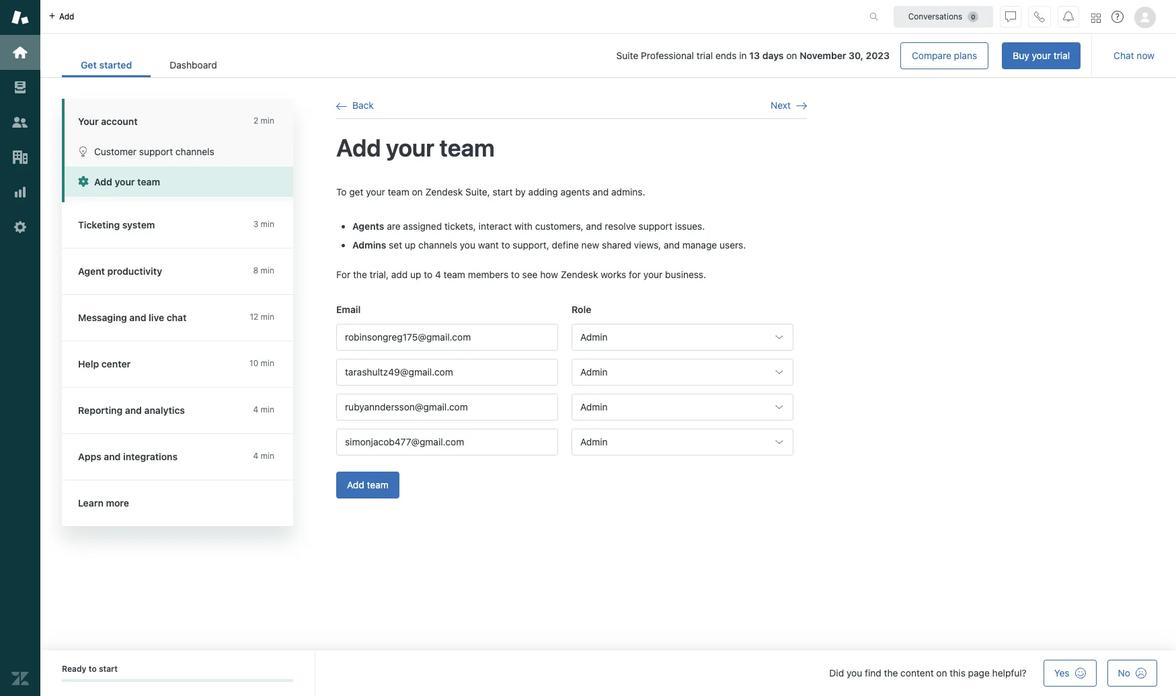 Task type: locate. For each thing, give the bounding box(es) containing it.
you right 'did'
[[847, 668, 863, 679]]

reporting and analytics heading
[[62, 388, 307, 435]]

min inside apps and integrations heading
[[261, 451, 274, 461]]

1 horizontal spatial the
[[884, 668, 898, 679]]

0 vertical spatial 4 min
[[253, 405, 274, 415]]

0 horizontal spatial channels
[[176, 146, 214, 157]]

min for reporting and analytics
[[261, 405, 274, 415]]

1 vertical spatial add your team
[[94, 176, 160, 188]]

3 admin from the top
[[581, 402, 608, 413]]

4 min for integrations
[[253, 451, 274, 461]]

support up 'views,'
[[639, 221, 673, 232]]

2 horizontal spatial on
[[937, 668, 948, 679]]

email field for second the admin 'popup button' from the bottom
[[336, 394, 558, 421]]

more
[[106, 498, 129, 509]]

2 vertical spatial add
[[347, 480, 364, 491]]

6 min from the top
[[261, 405, 274, 415]]

1 horizontal spatial zendesk
[[561, 269, 598, 281]]

add inside dropdown button
[[59, 11, 74, 21]]

add
[[336, 133, 381, 162], [94, 176, 112, 188], [347, 480, 364, 491]]

admin for 4th the admin 'popup button'
[[581, 437, 608, 448]]

4 min inside reporting and analytics heading
[[253, 405, 274, 415]]

compare plans
[[912, 50, 978, 61]]

trial inside button
[[1054, 50, 1070, 61]]

email
[[336, 304, 361, 315]]

min for messaging and live chat
[[261, 312, 274, 322]]

0 vertical spatial the
[[353, 269, 367, 281]]

8 min
[[253, 266, 274, 276]]

suite professional trial ends in 13 days on november 30, 2023
[[617, 50, 890, 61]]

min inside ticketing system heading
[[261, 219, 274, 229]]

4 inside apps and integrations heading
[[253, 451, 258, 461]]

1 min from the top
[[261, 116, 274, 126]]

customers,
[[535, 221, 584, 232]]

0 horizontal spatial start
[[99, 665, 118, 675]]

0 horizontal spatial on
[[412, 186, 423, 197]]

0 vertical spatial you
[[460, 240, 476, 251]]

1 vertical spatial add
[[391, 269, 408, 281]]

1 horizontal spatial channels
[[418, 240, 457, 251]]

issues.
[[675, 221, 705, 232]]

did
[[830, 668, 844, 679]]

new
[[582, 240, 600, 251]]

your inside content-title region
[[386, 133, 435, 162]]

add inside 'button'
[[94, 176, 112, 188]]

set
[[389, 240, 402, 251]]

4 inside reporting and analytics heading
[[253, 405, 258, 415]]

your
[[78, 116, 99, 127]]

1 trial from the left
[[697, 50, 713, 61]]

ticketing system heading
[[62, 202, 307, 249]]

team
[[440, 133, 495, 162], [137, 176, 160, 188], [388, 186, 410, 197], [444, 269, 465, 281], [367, 480, 389, 491]]

add inside button
[[347, 480, 364, 491]]

1 horizontal spatial you
[[847, 668, 863, 679]]

content-title region
[[336, 133, 807, 164]]

1 vertical spatial the
[[884, 668, 898, 679]]

messaging and live chat heading
[[62, 295, 307, 342]]

2 min
[[254, 116, 274, 126]]

and left live
[[129, 312, 146, 324]]

get
[[349, 186, 364, 197]]

start inside footer
[[99, 665, 118, 675]]

notifications image
[[1063, 11, 1074, 22]]

0 vertical spatial up
[[405, 240, 416, 251]]

1 vertical spatial add
[[94, 176, 112, 188]]

1 horizontal spatial on
[[787, 50, 797, 61]]

min inside your account heading
[[261, 116, 274, 126]]

get started
[[81, 59, 132, 71]]

0 horizontal spatial zendesk
[[425, 186, 463, 197]]

trial down notifications 'image'
[[1054, 50, 1070, 61]]

1 horizontal spatial start
[[493, 186, 513, 197]]

apps
[[78, 451, 101, 463]]

2 4 min from the top
[[253, 451, 274, 461]]

your inside 'button'
[[115, 176, 135, 188]]

and
[[593, 186, 609, 197], [586, 221, 602, 232], [664, 240, 680, 251], [129, 312, 146, 324], [125, 405, 142, 416], [104, 451, 121, 463]]

trial left "ends" at the right top of page
[[697, 50, 713, 61]]

started
[[99, 59, 132, 71]]

min inside help center heading
[[261, 359, 274, 369]]

region containing to get your team on zendesk suite, start by adding agents and admins.
[[336, 185, 807, 515]]

email field for 4th the admin 'popup button' from the bottom
[[336, 324, 558, 351]]

define
[[552, 240, 579, 251]]

trial
[[697, 50, 713, 61], [1054, 50, 1070, 61]]

0 horizontal spatial trial
[[697, 50, 713, 61]]

manage
[[683, 240, 717, 251]]

you down tickets, at the top left of the page
[[460, 240, 476, 251]]

4 email field from the top
[[336, 429, 558, 456]]

admins set up channels you want to support, define new shared views, and manage users.
[[352, 240, 746, 251]]

your inside button
[[1032, 50, 1051, 61]]

start right ready
[[99, 665, 118, 675]]

add button
[[40, 0, 82, 33]]

up right the set
[[405, 240, 416, 251]]

users.
[[720, 240, 746, 251]]

messaging and live chat
[[78, 312, 187, 324]]

system
[[122, 219, 155, 231]]

learn
[[78, 498, 104, 509]]

min inside reporting and analytics heading
[[261, 405, 274, 415]]

and right 'views,'
[[664, 240, 680, 251]]

business.
[[665, 269, 706, 281]]

zendesk products image
[[1092, 13, 1101, 23]]

to
[[336, 186, 347, 197]]

0 vertical spatial on
[[787, 50, 797, 61]]

min for apps and integrations
[[261, 451, 274, 461]]

zendesk right how
[[561, 269, 598, 281]]

conversations button
[[894, 6, 994, 27]]

compare plans button
[[901, 42, 989, 69]]

plans
[[954, 50, 978, 61]]

add right trial,
[[391, 269, 408, 281]]

help center heading
[[62, 342, 307, 388]]

the right for
[[353, 269, 367, 281]]

productivity
[[107, 266, 162, 277]]

agent productivity heading
[[62, 249, 307, 295]]

1 horizontal spatial trial
[[1054, 50, 1070, 61]]

start inside region
[[493, 186, 513, 197]]

footer
[[40, 651, 1176, 697]]

7 min from the top
[[261, 451, 274, 461]]

admin button
[[572, 324, 794, 351], [572, 359, 794, 386], [572, 394, 794, 421], [572, 429, 794, 456]]

section
[[247, 42, 1081, 69]]

Email field
[[336, 324, 558, 351], [336, 359, 558, 386], [336, 394, 558, 421], [336, 429, 558, 456]]

4 min
[[253, 405, 274, 415], [253, 451, 274, 461]]

add inside content-title region
[[336, 133, 381, 162]]

8
[[253, 266, 258, 276]]

admins
[[352, 240, 386, 251]]

trial for your
[[1054, 50, 1070, 61]]

and right agents
[[593, 186, 609, 197]]

and left analytics
[[125, 405, 142, 416]]

12
[[250, 312, 258, 322]]

1 vertical spatial start
[[99, 665, 118, 675]]

3 min from the top
[[261, 266, 274, 276]]

2 min from the top
[[261, 219, 274, 229]]

min inside messaging and live chat heading
[[261, 312, 274, 322]]

region
[[336, 185, 807, 515]]

on right days
[[787, 50, 797, 61]]

you
[[460, 240, 476, 251], [847, 668, 863, 679]]

0 vertical spatial channels
[[176, 146, 214, 157]]

team inside content-title region
[[440, 133, 495, 162]]

1 vertical spatial 4 min
[[253, 451, 274, 461]]

buy your trial button
[[1002, 42, 1081, 69]]

2 email field from the top
[[336, 359, 558, 386]]

channels down assigned
[[418, 240, 457, 251]]

to right want
[[502, 240, 510, 251]]

5 min from the top
[[261, 359, 274, 369]]

ready to start
[[62, 665, 118, 675]]

suite
[[617, 50, 639, 61]]

min for your account
[[261, 116, 274, 126]]

on
[[787, 50, 797, 61], [412, 186, 423, 197], [937, 668, 948, 679]]

1 horizontal spatial add your team
[[336, 133, 495, 162]]

section containing suite professional trial ends in
[[247, 42, 1081, 69]]

start
[[493, 186, 513, 197], [99, 665, 118, 675]]

trial,
[[370, 269, 389, 281]]

now
[[1137, 50, 1155, 61]]

4 admin from the top
[[581, 437, 608, 448]]

3 email field from the top
[[336, 394, 558, 421]]

start left by
[[493, 186, 513, 197]]

0 horizontal spatial you
[[460, 240, 476, 251]]

2 admin from the top
[[581, 367, 608, 378]]

to down assigned
[[424, 269, 433, 281]]

next button
[[771, 100, 807, 112]]

1 vertical spatial 4
[[253, 405, 258, 415]]

support up "add your team" 'button' at the top
[[139, 146, 173, 157]]

customer support channels
[[94, 146, 214, 157]]

0 vertical spatial start
[[493, 186, 513, 197]]

13
[[750, 50, 760, 61]]

help
[[78, 359, 99, 370]]

4 min inside apps and integrations heading
[[253, 451, 274, 461]]

2 admin button from the top
[[572, 359, 794, 386]]

1 vertical spatial you
[[847, 668, 863, 679]]

1 admin from the top
[[581, 332, 608, 343]]

add right zendesk support image
[[59, 11, 74, 21]]

0 vertical spatial add
[[336, 133, 381, 162]]

1 email field from the top
[[336, 324, 558, 351]]

admins.
[[611, 186, 645, 197]]

on left this
[[937, 668, 948, 679]]

0 vertical spatial support
[[139, 146, 173, 157]]

zendesk left suite,
[[425, 186, 463, 197]]

add your team inside content-title region
[[336, 133, 495, 162]]

add your team button
[[65, 167, 293, 197]]

admin
[[581, 332, 608, 343], [581, 367, 608, 378], [581, 402, 608, 413], [581, 437, 608, 448]]

up
[[405, 240, 416, 251], [410, 269, 421, 281]]

0 vertical spatial add your team
[[336, 133, 495, 162]]

tab list
[[62, 52, 236, 77]]

1 4 min from the top
[[253, 405, 274, 415]]

0 vertical spatial add
[[59, 11, 74, 21]]

agent productivity
[[78, 266, 162, 277]]

chat now
[[1114, 50, 1155, 61]]

10 min
[[250, 359, 274, 369]]

channels up "add your team" 'button' at the top
[[176, 146, 214, 157]]

resolve
[[605, 221, 636, 232]]

1 vertical spatial support
[[639, 221, 673, 232]]

min inside agent productivity heading
[[261, 266, 274, 276]]

next
[[771, 100, 791, 111]]

no
[[1118, 668, 1131, 679]]

0 horizontal spatial add
[[59, 11, 74, 21]]

on up assigned
[[412, 186, 423, 197]]

to
[[502, 240, 510, 251], [424, 269, 433, 281], [511, 269, 520, 281], [89, 665, 97, 675]]

2 trial from the left
[[1054, 50, 1070, 61]]

the right find
[[884, 668, 898, 679]]

4 min from the top
[[261, 312, 274, 322]]

chat
[[167, 312, 187, 324]]

4 for reporting and analytics
[[253, 405, 258, 415]]

views image
[[11, 79, 29, 96]]

your
[[1032, 50, 1051, 61], [386, 133, 435, 162], [115, 176, 135, 188], [366, 186, 385, 197], [644, 269, 663, 281]]

up right trial,
[[410, 269, 421, 281]]

2 vertical spatial 4
[[253, 451, 258, 461]]

0 horizontal spatial support
[[139, 146, 173, 157]]

for
[[336, 269, 351, 281]]

1 vertical spatial channels
[[418, 240, 457, 251]]

0 horizontal spatial add your team
[[94, 176, 160, 188]]

1 vertical spatial on
[[412, 186, 423, 197]]

ends
[[716, 50, 737, 61]]

1 admin button from the top
[[572, 324, 794, 351]]



Task type: vqa. For each thing, say whether or not it's contained in the screenshot.


Task type: describe. For each thing, give the bounding box(es) containing it.
yes button
[[1044, 661, 1097, 687]]

12 min
[[250, 312, 274, 322]]

zendesk support image
[[11, 9, 29, 26]]

find
[[865, 668, 882, 679]]

footer containing did you find the content on this page helpful?
[[40, 651, 1176, 697]]

messaging
[[78, 312, 127, 324]]

assigned
[[403, 221, 442, 232]]

buy your trial
[[1013, 50, 1070, 61]]

yes
[[1055, 668, 1070, 679]]

1 vertical spatial up
[[410, 269, 421, 281]]

admin for second the admin 'popup button' from the bottom
[[581, 402, 608, 413]]

team inside "add your team" 'button'
[[137, 176, 160, 188]]

1 vertical spatial zendesk
[[561, 269, 598, 281]]

conversations
[[909, 11, 963, 21]]

adding
[[528, 186, 558, 197]]

email field for 3rd the admin 'popup button' from the bottom
[[336, 359, 558, 386]]

November 30, 2023 text field
[[800, 50, 890, 61]]

are
[[387, 221, 401, 232]]

apps and integrations heading
[[62, 435, 307, 481]]

tab list containing get started
[[62, 52, 236, 77]]

chat
[[1114, 50, 1135, 61]]

did you find the content on this page helpful?
[[830, 668, 1027, 679]]

email field for 4th the admin 'popup button'
[[336, 429, 558, 456]]

ticketing
[[78, 219, 120, 231]]

3
[[253, 219, 258, 229]]

customer
[[94, 146, 137, 157]]

add for content-title region
[[336, 133, 381, 162]]

min for help center
[[261, 359, 274, 369]]

and right apps
[[104, 451, 121, 463]]

1 horizontal spatial add
[[391, 269, 408, 281]]

helpful?
[[993, 668, 1027, 679]]

members
[[468, 269, 509, 281]]

customers image
[[11, 114, 29, 131]]

ticketing system
[[78, 219, 155, 231]]

dashboard tab
[[151, 52, 236, 77]]

10
[[250, 359, 258, 369]]

shared
[[602, 240, 632, 251]]

dashboard
[[170, 59, 217, 71]]

reporting image
[[11, 184, 29, 201]]

3 admin button from the top
[[572, 394, 794, 421]]

trial for professional
[[697, 50, 713, 61]]

admin for 4th the admin 'popup button' from the bottom
[[581, 332, 608, 343]]

add team button
[[336, 472, 399, 499]]

and up new
[[586, 221, 602, 232]]

days
[[763, 50, 784, 61]]

to get your team on zendesk suite, start by adding agents and admins.
[[336, 186, 645, 197]]

see
[[522, 269, 538, 281]]

content
[[901, 668, 934, 679]]

works
[[601, 269, 626, 281]]

admin image
[[11, 219, 29, 236]]

to left see
[[511, 269, 520, 281]]

in
[[739, 50, 747, 61]]

reporting and analytics
[[78, 405, 185, 416]]

tickets,
[[445, 221, 476, 232]]

4 min for analytics
[[253, 405, 274, 415]]

for
[[629, 269, 641, 281]]

ready
[[62, 665, 86, 675]]

this
[[950, 668, 966, 679]]

get
[[81, 59, 97, 71]]

professional
[[641, 50, 694, 61]]

team inside add team button
[[367, 480, 389, 491]]

your account
[[78, 116, 138, 127]]

to right ready
[[89, 665, 97, 675]]

30,
[[849, 50, 864, 61]]

2 vertical spatial on
[[937, 668, 948, 679]]

2023
[[866, 50, 890, 61]]

analytics
[[144, 405, 185, 416]]

min for agent productivity
[[261, 266, 274, 276]]

apps and integrations
[[78, 451, 178, 463]]

interact
[[479, 221, 512, 232]]

button displays agent's chat status as invisible. image
[[1006, 11, 1016, 22]]

zendesk image
[[11, 671, 29, 688]]

november
[[800, 50, 847, 61]]

buy
[[1013, 50, 1030, 61]]

1 horizontal spatial support
[[639, 221, 673, 232]]

suite,
[[465, 186, 490, 197]]

2
[[254, 116, 258, 126]]

0 vertical spatial zendesk
[[425, 186, 463, 197]]

back
[[352, 100, 374, 111]]

how
[[540, 269, 558, 281]]

views,
[[634, 240, 661, 251]]

4 for apps and integrations
[[253, 451, 258, 461]]

get started image
[[11, 44, 29, 61]]

channels inside customer support channels button
[[176, 146, 214, 157]]

want
[[478, 240, 499, 251]]

add for add team button
[[347, 480, 364, 491]]

progress-bar progress bar
[[62, 680, 293, 683]]

back button
[[336, 100, 374, 112]]

chat now button
[[1103, 42, 1166, 69]]

support inside customer support channels button
[[139, 146, 173, 157]]

integrations
[[123, 451, 178, 463]]

learn more
[[78, 498, 129, 509]]

0 vertical spatial 4
[[435, 269, 441, 281]]

account
[[101, 116, 138, 127]]

for the trial, add up to 4 team members to see how zendesk works for your business.
[[336, 269, 706, 281]]

learn more heading
[[62, 481, 307, 527]]

customer support channels button
[[65, 137, 293, 167]]

compare
[[912, 50, 952, 61]]

add team
[[347, 480, 389, 491]]

admin for 3rd the admin 'popup button' from the bottom
[[581, 367, 608, 378]]

your account heading
[[62, 99, 307, 137]]

by
[[515, 186, 526, 197]]

add your team inside 'button'
[[94, 176, 160, 188]]

organizations image
[[11, 149, 29, 166]]

main element
[[0, 0, 40, 697]]

learn more button
[[62, 481, 291, 527]]

support,
[[513, 240, 549, 251]]

help center
[[78, 359, 131, 370]]

live
[[149, 312, 164, 324]]

reporting
[[78, 405, 123, 416]]

min for ticketing system
[[261, 219, 274, 229]]

get help image
[[1112, 11, 1124, 23]]

agents
[[352, 221, 384, 232]]

you inside region
[[460, 240, 476, 251]]

and inside heading
[[129, 312, 146, 324]]

agent
[[78, 266, 105, 277]]

4 admin button from the top
[[572, 429, 794, 456]]

0 horizontal spatial the
[[353, 269, 367, 281]]

you inside footer
[[847, 668, 863, 679]]



